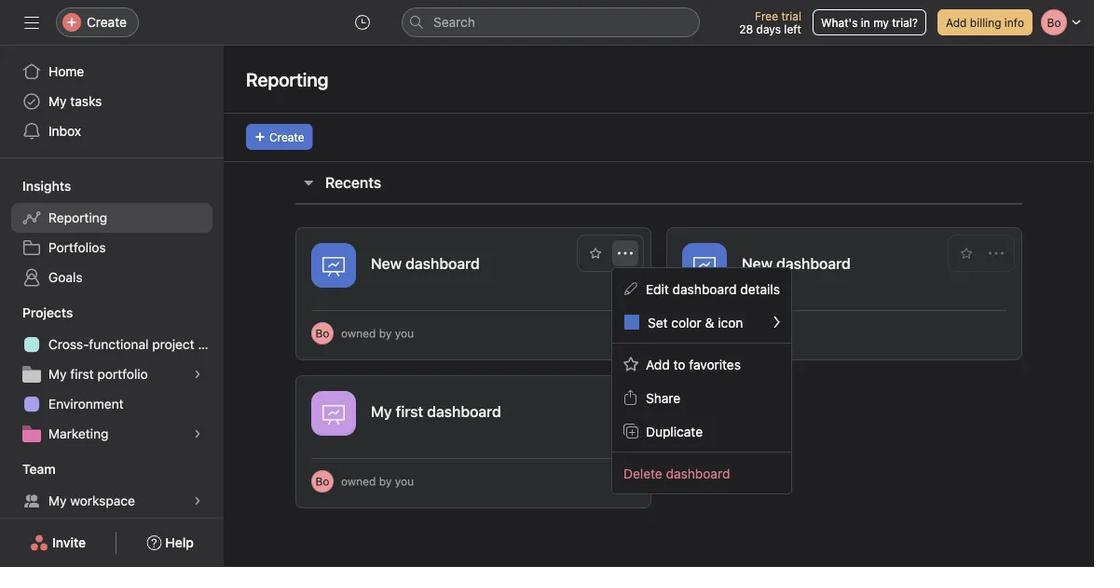 Task type: locate. For each thing, give the bounding box(es) containing it.
add for add to favorites
[[646, 357, 670, 372]]

my first portfolio
[[48, 367, 148, 382]]

see details, marketing image
[[192, 429, 203, 440]]

report image
[[322, 403, 345, 425]]

2 new dashboard from the left
[[742, 255, 851, 273]]

0 horizontal spatial report image
[[322, 254, 345, 277]]

help button
[[134, 527, 206, 560]]

duplicate
[[646, 424, 703, 439]]

details
[[740, 281, 780, 297]]

project
[[152, 337, 195, 352]]

create up home link
[[87, 14, 127, 30]]

by
[[379, 327, 392, 340], [750, 327, 763, 340], [379, 475, 392, 488]]

trial?
[[892, 16, 918, 29]]

my inside 'global' element
[[48, 94, 67, 109]]

delete
[[624, 466, 662, 481]]

my tasks link
[[11, 87, 213, 117]]

inbox link
[[11, 117, 213, 146]]

my left tasks
[[48, 94, 67, 109]]

&
[[705, 315, 714, 330]]

toggle dashboard starred status image
[[961, 248, 972, 259]]

insights button
[[0, 177, 71, 196]]

my tasks
[[48, 94, 102, 109]]

my workspace
[[48, 494, 135, 509]]

1 horizontal spatial new dashboard
[[742, 255, 851, 273]]

add for add billing info
[[946, 16, 967, 29]]

my for my tasks
[[48, 94, 67, 109]]

left
[[784, 22, 802, 35]]

0 vertical spatial add
[[946, 16, 967, 29]]

show options image
[[989, 246, 1004, 261]]

billing
[[970, 16, 1001, 29]]

home
[[48, 64, 84, 79]]

edit
[[646, 281, 669, 297]]

you down my first dashboard
[[395, 475, 414, 488]]

owned down report icon
[[341, 475, 376, 488]]

free
[[755, 9, 778, 22]]

marketing link
[[11, 419, 213, 449]]

plan
[[198, 337, 224, 352]]

1 horizontal spatial reporting
[[246, 68, 328, 90]]

favorites
[[689, 357, 741, 372]]

1 horizontal spatial add
[[946, 16, 967, 29]]

new dashboard for toggle dashboard starred status icon
[[742, 255, 851, 273]]

owned up favorites
[[712, 327, 747, 340]]

my for my workspace
[[48, 494, 67, 509]]

my
[[873, 16, 889, 29]]

0 vertical spatial dashboard
[[673, 281, 737, 297]]

set color & icon link
[[612, 306, 791, 339]]

share
[[646, 390, 681, 406]]

you
[[395, 327, 414, 340], [766, 327, 785, 340], [395, 475, 414, 488]]

portfolios
[[48, 240, 106, 255]]

reporting up portfolios
[[48, 210, 107, 226]]

create button
[[246, 124, 313, 150]]

0 horizontal spatial add
[[646, 357, 670, 372]]

team
[[22, 462, 56, 477]]

0 vertical spatial create
[[87, 14, 127, 30]]

help
[[165, 535, 194, 551]]

info
[[1005, 16, 1024, 29]]

owned by you
[[341, 327, 414, 340], [712, 327, 785, 340], [341, 475, 414, 488]]

report image for toggle dashboard starred status image
[[322, 254, 345, 277]]

show options image
[[618, 246, 633, 261]]

cross-functional project plan link
[[11, 330, 224, 360]]

owned by you for toggle dashboard starred status icon
[[712, 327, 785, 340]]

dashboard up set color & icon link
[[673, 281, 737, 297]]

my for my first portfolio
[[48, 367, 67, 382]]

see details, my workspace image
[[192, 496, 203, 507]]

owned by you up report icon
[[341, 327, 414, 340]]

my first portfolio link
[[11, 360, 213, 390]]

new dashboard
[[371, 255, 480, 273], [742, 255, 851, 273]]

add inside button
[[946, 16, 967, 29]]

reporting
[[246, 68, 328, 90], [48, 210, 107, 226]]

bo left &
[[686, 327, 700, 340]]

0 horizontal spatial new dashboard
[[371, 255, 480, 273]]

dashboard down duplicate 'link'
[[666, 466, 730, 481]]

hide sidebar image
[[24, 15, 39, 30]]

what's
[[821, 16, 858, 29]]

1 horizontal spatial report image
[[693, 254, 716, 277]]

delete dashboard link
[[612, 457, 791, 490]]

my inside teams element
[[48, 494, 67, 509]]

report image down recents
[[322, 254, 345, 277]]

cross-functional project plan
[[48, 337, 224, 352]]

search list box
[[402, 7, 700, 37]]

my down team at the left bottom of the page
[[48, 494, 67, 509]]

owned
[[341, 327, 376, 340], [712, 327, 747, 340], [341, 475, 376, 488]]

bo up report icon
[[316, 327, 329, 340]]

my right report icon
[[371, 403, 392, 421]]

my
[[48, 94, 67, 109], [48, 367, 67, 382], [371, 403, 392, 421], [48, 494, 67, 509]]

dashboard
[[673, 281, 737, 297], [666, 466, 730, 481]]

see details, my first portfolio image
[[192, 369, 203, 380]]

my left first
[[48, 367, 67, 382]]

my inside projects 'element'
[[48, 367, 67, 382]]

1 vertical spatial dashboard
[[666, 466, 730, 481]]

set
[[648, 315, 668, 330]]

1 report image from the left
[[322, 254, 345, 277]]

add
[[946, 16, 967, 29], [646, 357, 670, 372]]

1 vertical spatial reporting
[[48, 210, 107, 226]]

report image up edit dashboard details
[[693, 254, 716, 277]]

portfolio
[[97, 367, 148, 382]]

2 report image from the left
[[693, 254, 716, 277]]

report image
[[322, 254, 345, 277], [693, 254, 716, 277]]

you right icon on the bottom of the page
[[766, 327, 785, 340]]

add to favorites
[[646, 357, 741, 372]]

bo down report icon
[[316, 475, 329, 488]]

1 new dashboard from the left
[[371, 255, 480, 273]]

history image
[[355, 15, 370, 30]]

create inside popup button
[[87, 14, 127, 30]]

owned up report icon
[[341, 327, 376, 340]]

owned for report image for toggle dashboard starred status image
[[341, 327, 376, 340]]

dashboard for edit
[[673, 281, 737, 297]]

you up my first dashboard
[[395, 327, 414, 340]]

1 horizontal spatial create
[[269, 130, 304, 144]]

add to favorites link
[[612, 348, 791, 381]]

add left to in the bottom right of the page
[[646, 357, 670, 372]]

1 vertical spatial create
[[269, 130, 304, 144]]

0 horizontal spatial create
[[87, 14, 127, 30]]

owned by you up favorites
[[712, 327, 785, 340]]

projects button
[[0, 304, 73, 322]]

first dashboard
[[396, 403, 501, 421]]

bo
[[316, 327, 329, 340], [686, 327, 700, 340], [316, 475, 329, 488]]

1 vertical spatial add
[[646, 357, 670, 372]]

add left billing
[[946, 16, 967, 29]]

0 horizontal spatial reporting
[[48, 210, 107, 226]]

create
[[87, 14, 127, 30], [269, 130, 304, 144]]

toggle dashboard starred status image
[[590, 248, 601, 259]]

reporting up create dropdown button
[[246, 68, 328, 90]]

team button
[[0, 460, 56, 479]]

report image for toggle dashboard starred status icon
[[693, 254, 716, 277]]

in
[[861, 16, 870, 29]]

create up collapse task list for the section recents image
[[269, 130, 304, 144]]

functional
[[89, 337, 149, 352]]



Task type: vqa. For each thing, say whether or not it's contained in the screenshot.
"Add trigger" at the top right
no



Task type: describe. For each thing, give the bounding box(es) containing it.
my for my first dashboard
[[371, 403, 392, 421]]

reporting inside insights element
[[48, 210, 107, 226]]

you for report image associated with toggle dashboard starred status icon
[[766, 327, 785, 340]]

tasks
[[70, 94, 102, 109]]

by for toggle dashboard starred status icon
[[750, 327, 763, 340]]

home link
[[11, 57, 213, 87]]

owned for report icon
[[341, 475, 376, 488]]

owned for report image associated with toggle dashboard starred status icon
[[712, 327, 747, 340]]

what's in my trial?
[[821, 16, 918, 29]]

insights
[[22, 178, 71, 194]]

bo for report icon
[[316, 475, 329, 488]]

teams element
[[0, 453, 224, 520]]

icon
[[718, 315, 743, 330]]

you for report image for toggle dashboard starred status image
[[395, 327, 414, 340]]

marketing
[[48, 426, 109, 442]]

my workspace link
[[11, 487, 213, 516]]

0 vertical spatial reporting
[[246, 68, 328, 90]]

add billing info button
[[938, 9, 1033, 35]]

dashboard for delete
[[666, 466, 730, 481]]

insights element
[[0, 170, 224, 296]]

recents
[[325, 174, 381, 192]]

days
[[756, 22, 781, 35]]

color
[[671, 315, 702, 330]]

to
[[673, 357, 686, 372]]

28
[[739, 22, 753, 35]]

my first dashboard
[[371, 403, 501, 421]]

goals
[[48, 270, 83, 285]]

set color & icon
[[648, 315, 743, 330]]

bo for report image associated with toggle dashboard starred status icon
[[686, 327, 700, 340]]

environment
[[48, 397, 124, 412]]

what's in my trial? button
[[813, 9, 926, 35]]

edit dashboard details link
[[612, 272, 791, 306]]

add billing info
[[946, 16, 1024, 29]]

cross-
[[48, 337, 89, 352]]

search button
[[402, 7, 700, 37]]

you for report icon
[[395, 475, 414, 488]]

portfolios link
[[11, 233, 213, 263]]

goals link
[[11, 263, 213, 293]]

trial
[[781, 9, 802, 22]]

environment link
[[11, 390, 213, 419]]

global element
[[0, 46, 224, 158]]

bo for report image for toggle dashboard starred status image
[[316, 327, 329, 340]]

create inside dropdown button
[[269, 130, 304, 144]]

by for toggle dashboard starred status image
[[379, 327, 392, 340]]

delete dashboard
[[624, 466, 730, 481]]

collapse task list for the section recents image
[[301, 175, 316, 190]]

owned by you down report icon
[[341, 475, 414, 488]]

invite
[[52, 535, 86, 551]]

edit dashboard details
[[646, 281, 780, 297]]

owned by you for toggle dashboard starred status image
[[341, 327, 414, 340]]

inbox
[[48, 123, 81, 139]]

workspace
[[70, 494, 135, 509]]

projects element
[[0, 296, 224, 453]]

projects
[[22, 305, 73, 321]]

create button
[[56, 7, 139, 37]]

new dashboard for toggle dashboard starred status image
[[371, 255, 480, 273]]

reporting link
[[11, 203, 213, 233]]

search
[[433, 14, 475, 30]]

invite button
[[18, 527, 98, 560]]

share link
[[612, 381, 791, 415]]

duplicate link
[[612, 415, 791, 448]]

free trial 28 days left
[[739, 9, 802, 35]]

first
[[70, 367, 94, 382]]



